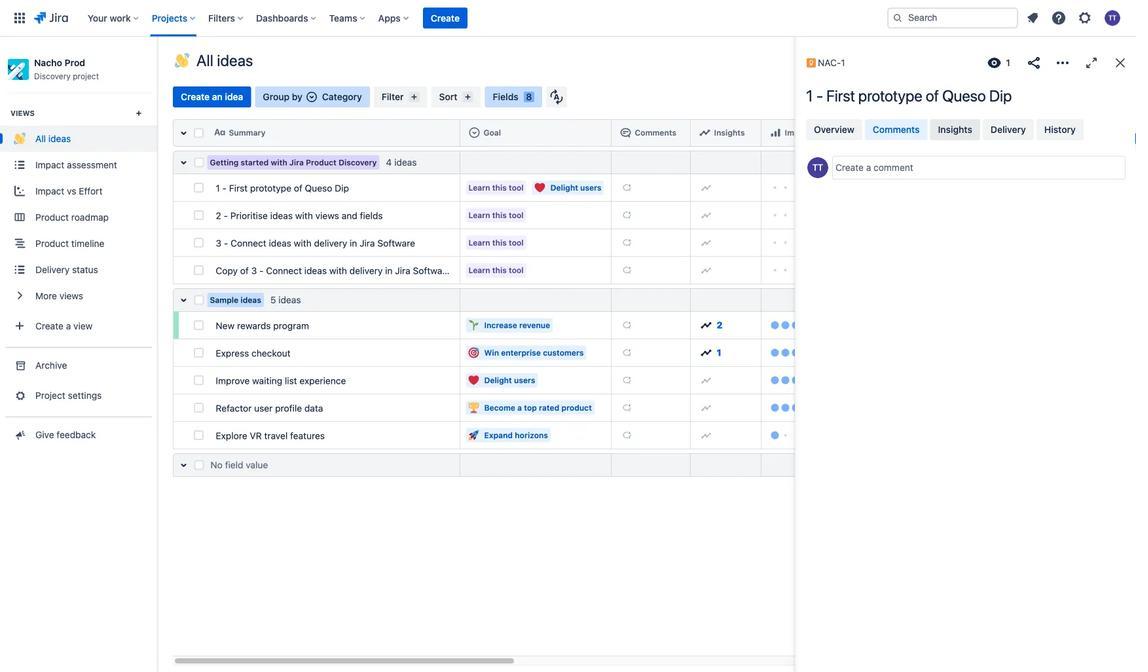 Task type: locate. For each thing, give the bounding box(es) containing it.
0 horizontal spatial :wave: image
[[14, 133, 26, 144]]

insights right insights icon
[[714, 128, 745, 137]]

1 horizontal spatial delivery
[[991, 124, 1026, 135]]

2 this from the top
[[492, 211, 507, 220]]

:trophy: image
[[469, 403, 479, 413], [469, 403, 479, 413]]

more views link
[[0, 283, 157, 309]]

feedback
[[57, 429, 96, 440]]

give
[[35, 429, 54, 440]]

primary element
[[8, 0, 888, 36]]

your
[[88, 12, 107, 23]]

0 vertical spatial delight
[[551, 183, 578, 192]]

all ideas up impact assessment
[[35, 133, 71, 144]]

1 vertical spatial delight users
[[484, 376, 536, 385]]

0 vertical spatial insights image
[[701, 320, 712, 330]]

views left and
[[316, 210, 339, 221]]

add image
[[701, 182, 712, 193], [622, 210, 632, 220], [622, 210, 632, 220], [701, 210, 712, 220], [622, 237, 632, 248], [622, 320, 632, 330], [622, 348, 632, 358], [622, 403, 632, 413], [701, 403, 712, 413], [701, 430, 712, 441]]

1 horizontal spatial :wave: image
[[175, 53, 189, 67]]

all up impact assessment
[[35, 133, 46, 144]]

of
[[926, 86, 939, 105], [294, 183, 303, 194], [240, 265, 249, 276]]

1 horizontal spatial delight
[[551, 183, 578, 192]]

impact for impact
[[785, 128, 812, 137]]

comments button
[[865, 119, 928, 140], [617, 122, 686, 143]]

add image
[[622, 182, 632, 193], [622, 182, 632, 193], [622, 237, 632, 248], [701, 237, 712, 248], [622, 265, 632, 275], [622, 265, 632, 275], [701, 265, 712, 275], [622, 320, 632, 330], [622, 348, 632, 358], [622, 375, 632, 386], [622, 375, 632, 386], [701, 375, 712, 386], [622, 403, 632, 413], [622, 430, 632, 441], [622, 430, 632, 441]]

comments button up the comment
[[865, 119, 928, 140]]

2 inside button
[[717, 320, 723, 330]]

delivery inside button
[[991, 124, 1026, 135]]

4 ideas
[[386, 157, 417, 168], [386, 157, 417, 168]]

insights left delivery button
[[938, 124, 973, 135]]

insights button
[[931, 119, 981, 140], [696, 122, 756, 143]]

0 vertical spatial 2
[[216, 210, 221, 221]]

all ideas up an
[[197, 51, 253, 69]]

insights image up 1 button
[[701, 320, 712, 330]]

:wave: image down views
[[14, 133, 26, 144]]

1 vertical spatial 2
[[717, 320, 723, 330]]

horizons
[[515, 431, 548, 440]]

2 vertical spatial a
[[518, 403, 522, 412]]

1 vertical spatial a
[[66, 320, 71, 331]]

4 learn from the top
[[469, 266, 490, 275]]

a left view
[[66, 320, 71, 331]]

0 vertical spatial all ideas
[[197, 51, 253, 69]]

settings image
[[1078, 10, 1093, 26]]

0 vertical spatial delivery
[[991, 124, 1026, 135]]

new
[[216, 320, 235, 331]]

create down overview button
[[836, 162, 864, 173]]

2 button
[[696, 315, 756, 336]]

0 horizontal spatial all ideas
[[35, 133, 71, 144]]

a for top
[[518, 403, 522, 412]]

3 learn this tool from the top
[[469, 238, 524, 247]]

3 this from the top
[[492, 238, 507, 247]]

1 vertical spatial all
[[35, 133, 46, 144]]

views
[[10, 109, 35, 118]]

a for comment
[[866, 162, 871, 173]]

dip
[[990, 86, 1012, 105], [335, 183, 349, 194]]

0 horizontal spatial queso
[[305, 183, 332, 194]]

dip down 1 dropdown button
[[990, 86, 1012, 105]]

:wave: image
[[175, 53, 189, 67], [14, 133, 26, 144]]

impact button
[[767, 122, 836, 143]]

by
[[292, 91, 303, 102]]

win
[[484, 348, 499, 357]]

2 vertical spatial impact
[[35, 185, 64, 196]]

first up prioritise
[[229, 183, 248, 194]]

:wave: image down views
[[14, 133, 26, 144]]

queso up '2 - prioritise ideas with views and fields'
[[305, 183, 332, 194]]

delivery status
[[35, 264, 98, 275]]

0 horizontal spatial :wave: image
[[14, 133, 26, 144]]

insights image down 2 button
[[701, 348, 712, 358]]

create right apps dropdown button
[[431, 12, 460, 23]]

0 vertical spatial queso
[[943, 86, 986, 105]]

group
[[0, 92, 157, 347]]

new rewards program
[[216, 320, 309, 331]]

:seedling: image
[[469, 320, 479, 330], [469, 320, 479, 330]]

- up copy
[[224, 238, 228, 249]]

dip up and
[[335, 183, 349, 194]]

ideas inside "all ideas" link
[[48, 133, 71, 144]]

features
[[290, 430, 325, 441]]

delivery for delivery
[[991, 124, 1026, 135]]

delight users
[[551, 183, 602, 192], [484, 376, 536, 385]]

2 up 1 button
[[717, 320, 723, 330]]

this
[[492, 183, 507, 192], [492, 211, 507, 220], [492, 238, 507, 247], [492, 266, 507, 275]]

1 vertical spatial :wave: image
[[14, 133, 26, 144]]

learn this tool for 2 - prioritise ideas with views and fields
[[469, 211, 524, 220]]

0 vertical spatial 1 - first prototype of queso dip
[[806, 86, 1012, 105]]

0 horizontal spatial in
[[350, 238, 357, 249]]

give feedback button
[[0, 422, 157, 448]]

your work button
[[84, 8, 144, 28]]

jira image
[[34, 10, 68, 26], [34, 10, 68, 26]]

1 tool from the top
[[509, 183, 524, 192]]

insights image inside 2 button
[[701, 320, 712, 330]]

your profile and settings image
[[1105, 10, 1121, 26]]

product
[[306, 158, 337, 167], [306, 158, 337, 167], [35, 212, 69, 222], [35, 238, 69, 249]]

insights image inside 1 button
[[701, 348, 712, 358]]

create for create a view
[[35, 320, 64, 331]]

1 vertical spatial all ideas
[[35, 133, 71, 144]]

3 tool from the top
[[509, 238, 524, 247]]

0 horizontal spatial prototype
[[250, 183, 292, 194]]

2 learn from the top
[[469, 211, 490, 220]]

1 vertical spatial views
[[59, 290, 83, 301]]

3 right copy
[[251, 265, 257, 276]]

1 horizontal spatial 1 - first prototype of queso dip
[[806, 86, 1012, 105]]

0 vertical spatial first
[[827, 86, 855, 105]]

impact for impact assessment
[[35, 159, 64, 170]]

4
[[386, 157, 392, 168], [386, 157, 392, 168]]

0 horizontal spatial users
[[514, 376, 536, 385]]

1 horizontal spatial comments
[[873, 124, 920, 135]]

0 horizontal spatial dip
[[335, 183, 349, 194]]

banner
[[0, 0, 1137, 37]]

1 vertical spatial delivery
[[350, 265, 383, 276]]

a inside popup button
[[66, 320, 71, 331]]

0 horizontal spatial 3
[[216, 238, 222, 249]]

0 vertical spatial dip
[[990, 86, 1012, 105]]

goal
[[484, 128, 501, 137]]

- right copy
[[259, 265, 264, 276]]

create down more
[[35, 320, 64, 331]]

0 horizontal spatial all
[[35, 133, 46, 144]]

all
[[197, 51, 213, 69], [35, 133, 46, 144]]

impact inside button
[[785, 128, 812, 137]]

a for view
[[66, 320, 71, 331]]

1 insights image from the top
[[701, 320, 712, 330]]

4 tool from the top
[[509, 266, 524, 275]]

1 vertical spatial in
[[385, 265, 393, 276]]

0 vertical spatial delight users
[[551, 183, 602, 192]]

0 vertical spatial impact
[[785, 128, 812, 137]]

:wave: image
[[175, 53, 189, 67], [14, 133, 26, 144]]

1 this from the top
[[492, 183, 507, 192]]

impact left vs
[[35, 185, 64, 196]]

1 vertical spatial dip
[[335, 183, 349, 194]]

all up create an idea
[[197, 51, 213, 69]]

connect down prioritise
[[231, 238, 266, 249]]

comments
[[873, 124, 920, 135], [635, 128, 677, 137]]

2 left prioritise
[[216, 210, 221, 221]]

first down nac-1
[[827, 86, 855, 105]]

projects
[[152, 12, 187, 23]]

product roadmap
[[35, 212, 109, 222]]

expand
[[484, 431, 513, 440]]

Search field
[[888, 8, 1019, 28]]

comments up the comment
[[873, 124, 920, 135]]

delight up become
[[484, 376, 512, 385]]

1 horizontal spatial a
[[518, 403, 522, 412]]

1 vertical spatial of
[[294, 183, 303, 194]]

project
[[73, 72, 99, 81]]

getting started with jira product discovery
[[210, 158, 377, 167], [210, 158, 377, 167]]

data
[[305, 403, 323, 414]]

1 horizontal spatial comments button
[[865, 119, 928, 140]]

0 vertical spatial delivery
[[314, 238, 347, 249]]

0 vertical spatial prototype
[[859, 86, 923, 105]]

learn this tool
[[469, 183, 524, 192], [469, 211, 524, 220], [469, 238, 524, 247], [469, 266, 524, 275]]

delight
[[551, 183, 578, 192], [484, 376, 512, 385]]

impact up impact vs effort
[[35, 159, 64, 170]]

delivery left history
[[991, 124, 1026, 135]]

views right more
[[59, 290, 83, 301]]

:wave: image right "current project sidebar" icon
[[175, 53, 189, 67]]

1 horizontal spatial users
[[580, 183, 602, 192]]

:dart: image
[[469, 348, 479, 358]]

2 insights image from the top
[[701, 348, 712, 358]]

create a view button
[[0, 313, 157, 339]]

0 horizontal spatial of
[[240, 265, 249, 276]]

0 vertical spatial of
[[926, 86, 939, 105]]

expand horizons
[[484, 431, 548, 440]]

tab list
[[805, 118, 1127, 141]]

a left top
[[518, 403, 522, 412]]

express
[[216, 348, 249, 359]]

comments right 'comments' icon
[[635, 128, 677, 137]]

create for create a comment
[[836, 162, 864, 173]]

an
[[212, 91, 223, 102]]

insights image
[[700, 127, 710, 138]]

2 learn this tool from the top
[[469, 211, 524, 220]]

with
[[271, 158, 287, 167], [271, 158, 287, 167], [295, 210, 313, 221], [294, 238, 312, 249], [329, 265, 347, 276]]

4 learn this tool from the top
[[469, 266, 524, 275]]

-
[[817, 86, 823, 105], [222, 183, 227, 194], [224, 210, 228, 221], [224, 238, 228, 249], [259, 265, 264, 276]]

projects button
[[148, 8, 201, 28]]

delivery up more
[[35, 264, 70, 275]]

2 tool from the top
[[509, 211, 524, 220]]

goal image
[[469, 127, 480, 138]]

2 horizontal spatial a
[[866, 162, 871, 173]]

0 vertical spatial 3
[[216, 238, 222, 249]]

sort
[[439, 91, 458, 102]]

1 - first prototype of queso dip link
[[211, 174, 455, 201]]

impact inside 'link'
[[35, 185, 64, 196]]

0 horizontal spatial delivery
[[35, 264, 70, 275]]

:rocket: image
[[469, 430, 479, 441], [469, 430, 479, 441]]

delivery down fields on the top left of the page
[[350, 265, 383, 276]]

timeline
[[71, 238, 105, 249]]

1 vertical spatial impact
[[35, 159, 64, 170]]

assessment
[[67, 159, 117, 170]]

cell
[[762, 151, 841, 174], [762, 151, 841, 174], [762, 288, 841, 312], [762, 453, 841, 477]]

software
[[378, 238, 415, 249], [413, 265, 451, 276]]

create inside popup button
[[35, 320, 64, 331]]

1 learn this tool from the top
[[469, 183, 524, 192]]

getting
[[210, 158, 239, 167], [210, 158, 239, 167]]

project
[[35, 390, 65, 401]]

appswitcher icon image
[[12, 10, 28, 26]]

prioritise
[[230, 210, 268, 221]]

1 horizontal spatial all
[[197, 51, 213, 69]]

0 horizontal spatial views
[[59, 290, 83, 301]]

rewards
[[237, 320, 271, 331]]

delivery up the copy of 3 - connect ideas with delivery in jira software
[[314, 238, 347, 249]]

impact right impact icon
[[785, 128, 812, 137]]

1 horizontal spatial prototype
[[859, 86, 923, 105]]

1 vertical spatial :wave: image
[[14, 133, 26, 144]]

create inside primary element
[[431, 12, 460, 23]]

:wave: image right "current project sidebar" icon
[[175, 53, 189, 67]]

insights image for 1
[[701, 348, 712, 358]]

idea
[[225, 91, 243, 102]]

0 horizontal spatial a
[[66, 320, 71, 331]]

win enterprise customers
[[484, 348, 584, 357]]

filters button
[[204, 8, 248, 28]]

0 vertical spatial software
[[378, 238, 415, 249]]

connect
[[231, 238, 266, 249], [266, 265, 302, 276]]

a
[[866, 162, 871, 173], [66, 320, 71, 331], [518, 403, 522, 412]]

all ideas
[[197, 51, 253, 69], [35, 133, 71, 144]]

increase revenue
[[484, 321, 550, 330]]

close image
[[1113, 55, 1129, 71]]

0 horizontal spatial first
[[229, 183, 248, 194]]

0 horizontal spatial insights
[[714, 128, 745, 137]]

delivery inside "link"
[[35, 264, 70, 275]]

comments button left insights icon
[[617, 122, 686, 143]]

archive button
[[0, 352, 157, 378]]

create left an
[[181, 91, 210, 102]]

1 horizontal spatial views
[[316, 210, 339, 221]]

refactor
[[216, 403, 252, 414]]

1 horizontal spatial :wave: image
[[175, 53, 189, 67]]

learn this tool for copy of 3 - connect ideas with delivery in jira software
[[469, 266, 524, 275]]

1 vertical spatial delight
[[484, 376, 512, 385]]

1 inside button
[[717, 347, 722, 358]]

no field value
[[211, 460, 268, 470]]

1 vertical spatial 3
[[251, 265, 257, 276]]

1 vertical spatial delivery
[[35, 264, 70, 275]]

0 vertical spatial all
[[197, 51, 213, 69]]

view
[[73, 320, 93, 331]]

learn for 2 - prioritise ideas with views and fields
[[469, 211, 490, 220]]

0 horizontal spatial delight
[[484, 376, 512, 385]]

a left the comment
[[866, 162, 871, 173]]

learn for copy of 3 - connect ideas with delivery in jira software
[[469, 266, 490, 275]]

insights button left impact icon
[[696, 122, 756, 143]]

3 learn from the top
[[469, 238, 490, 247]]

1 vertical spatial insights image
[[701, 348, 712, 358]]

1 vertical spatial software
[[413, 265, 451, 276]]

apps button
[[374, 8, 414, 28]]

teams button
[[325, 8, 371, 28]]

connect up 5 ideas
[[266, 265, 302, 276]]

insights image
[[701, 320, 712, 330], [701, 348, 712, 358]]

1 learn from the top
[[469, 183, 490, 192]]

0 vertical spatial users
[[580, 183, 602, 192]]

1
[[841, 57, 846, 68], [1006, 57, 1011, 68], [806, 86, 813, 105], [216, 183, 220, 194], [717, 347, 722, 358]]

enterprise
[[501, 348, 541, 357]]

2 vertical spatial of
[[240, 265, 249, 276]]

3 up copy
[[216, 238, 222, 249]]

queso down 1 dropdown button
[[943, 86, 986, 105]]

1 horizontal spatial in
[[385, 265, 393, 276]]

0 horizontal spatial delivery
[[314, 238, 347, 249]]

impact vs effort
[[35, 185, 102, 196]]

4 this from the top
[[492, 266, 507, 275]]

delight down goal button
[[551, 183, 578, 192]]

tool for 3 - connect ideas with delivery in jira software
[[509, 238, 524, 247]]

nacho
[[34, 57, 62, 68]]

delivery
[[991, 124, 1026, 135], [35, 264, 70, 275]]

1 horizontal spatial queso
[[943, 86, 986, 105]]

1 horizontal spatial 2
[[717, 320, 723, 330]]

0 horizontal spatial 1 - first prototype of queso dip
[[216, 183, 349, 194]]

teams
[[329, 12, 357, 23]]

:heart: image
[[535, 182, 545, 193], [535, 182, 545, 193], [469, 375, 479, 386], [469, 375, 479, 386]]

1 vertical spatial queso
[[305, 183, 332, 194]]

insights button left delivery button
[[931, 119, 981, 140]]

0 horizontal spatial 2
[[216, 210, 221, 221]]



Task type: describe. For each thing, give the bounding box(es) containing it.
feedback image
[[13, 428, 27, 441]]

- down nac-1 link
[[817, 86, 823, 105]]

0 vertical spatial :wave: image
[[175, 53, 189, 67]]

product
[[562, 403, 592, 412]]

1 horizontal spatial first
[[827, 86, 855, 105]]

1 vertical spatial connect
[[266, 265, 302, 276]]

views inside more views link
[[59, 290, 83, 301]]

queso inside the 1 - first prototype of queso dip link
[[305, 183, 332, 194]]

value
[[246, 460, 268, 470]]

status
[[72, 264, 98, 275]]

group
[[263, 91, 290, 102]]

impact for impact vs effort
[[35, 185, 64, 196]]

2 - prioritise ideas with views and fields
[[216, 210, 383, 221]]

list
[[285, 375, 297, 386]]

history button
[[1037, 119, 1084, 140]]

0 vertical spatial connect
[[231, 238, 266, 249]]

2 horizontal spatial of
[[926, 86, 939, 105]]

fields
[[493, 91, 519, 102]]

0 vertical spatial views
[[316, 210, 339, 221]]

tool for copy of 3 - connect ideas with delivery in jira software
[[509, 266, 524, 275]]

user
[[254, 403, 273, 414]]

5
[[271, 294, 276, 305]]

work
[[110, 12, 131, 23]]

group containing all ideas
[[0, 92, 157, 347]]

0 vertical spatial :wave: image
[[175, 53, 189, 67]]

summary image
[[215, 127, 225, 138]]

overview
[[814, 124, 855, 135]]

1 inside dropdown button
[[1006, 57, 1011, 68]]

delivery button
[[983, 119, 1034, 140]]

copy
[[216, 265, 238, 276]]

more views
[[35, 290, 83, 301]]

sample ideas
[[210, 295, 261, 305]]

waiting
[[252, 375, 282, 386]]

nac-1 link
[[805, 55, 855, 71]]

0 vertical spatial in
[[350, 238, 357, 249]]

1 vertical spatial first
[[229, 183, 248, 194]]

vr
[[250, 430, 262, 441]]

single select dropdown image
[[307, 92, 317, 102]]

5 ideas
[[271, 294, 301, 305]]

:wave: image inside "all ideas" link
[[14, 133, 26, 144]]

1 horizontal spatial insights button
[[931, 119, 981, 140]]

impact vs effort link
[[0, 178, 157, 204]]

create button
[[423, 8, 468, 28]]

3 - connect ideas with delivery in jira software
[[216, 238, 415, 249]]

all inside jira product discovery navigation element
[[35, 133, 46, 144]]

expand image
[[1084, 55, 1100, 71]]

create an idea button
[[173, 86, 251, 107]]

archive
[[35, 360, 67, 370]]

nacho prod discovery project
[[34, 57, 99, 81]]

insights image for 2
[[701, 320, 712, 330]]

category
[[322, 91, 362, 102]]

create for create
[[431, 12, 460, 23]]

tool for 2 - prioritise ideas with views and fields
[[509, 211, 524, 220]]

profile
[[275, 403, 302, 414]]

jira product discovery navigation element
[[0, 37, 157, 672]]

top
[[524, 403, 537, 412]]

roadmap
[[71, 212, 109, 222]]

fields
[[360, 210, 383, 221]]

1 horizontal spatial 3
[[251, 265, 257, 276]]

summary
[[229, 128, 266, 137]]

filter button
[[374, 86, 427, 107]]

learn this tool for 3 - connect ideas with delivery in jira software
[[469, 238, 524, 247]]

impact assessment
[[35, 159, 117, 170]]

express checkout
[[216, 348, 291, 359]]

comment
[[874, 162, 914, 173]]

2 for 2
[[717, 320, 723, 330]]

sample
[[210, 295, 239, 305]]

0 horizontal spatial delight users
[[484, 376, 536, 385]]

1 horizontal spatial of
[[294, 183, 303, 194]]

1 vertical spatial users
[[514, 376, 536, 385]]

1 button
[[696, 342, 756, 363]]

nac-1
[[818, 57, 846, 68]]

become a top rated product
[[484, 403, 592, 412]]

summary button
[[211, 122, 455, 143]]

improve waiting list experience
[[216, 375, 346, 386]]

help image
[[1051, 10, 1067, 26]]

share image
[[1027, 55, 1042, 71]]

all ideas inside jira product discovery navigation element
[[35, 133, 71, 144]]

no
[[211, 460, 223, 470]]

all ideas link
[[0, 125, 157, 152]]

1 horizontal spatial insights
[[938, 124, 973, 135]]

create an idea
[[181, 91, 243, 102]]

- down summary icon
[[222, 183, 227, 194]]

more image
[[1055, 55, 1071, 71]]

history
[[1045, 124, 1076, 135]]

comments image
[[621, 127, 631, 138]]

1 horizontal spatial all ideas
[[197, 51, 253, 69]]

collapse all image
[[176, 125, 192, 141]]

goal button
[[465, 122, 606, 143]]

:wave: image inside "all ideas" link
[[14, 133, 26, 144]]

0 horizontal spatial comments
[[635, 128, 677, 137]]

create a view
[[35, 320, 93, 331]]

- left prioritise
[[224, 210, 228, 221]]

discovery inside nacho prod discovery project
[[34, 72, 71, 81]]

effort
[[79, 185, 102, 196]]

travel
[[264, 430, 288, 441]]

1 horizontal spatial delight users
[[551, 183, 602, 192]]

project settings image
[[13, 389, 27, 402]]

delivery for delivery status
[[35, 264, 70, 275]]

project settings
[[35, 390, 102, 401]]

settings
[[68, 390, 102, 401]]

tab list containing overview
[[805, 118, 1127, 141]]

group by
[[263, 91, 303, 102]]

checkout
[[252, 348, 291, 359]]

delivery status link
[[0, 256, 157, 283]]

0 horizontal spatial comments button
[[617, 122, 686, 143]]

2 for 2 - prioritise ideas with views and fields
[[216, 210, 221, 221]]

sort button
[[431, 86, 481, 107]]

comments inside tab list
[[873, 124, 920, 135]]

overview button
[[806, 119, 863, 140]]

1 vertical spatial 1 - first prototype of queso dip
[[216, 183, 349, 194]]

project settings button
[[0, 382, 157, 408]]

rated
[[539, 403, 560, 412]]

create for create an idea
[[181, 91, 210, 102]]

dashboards button
[[252, 8, 321, 28]]

filter
[[382, 91, 404, 102]]

your work
[[88, 12, 131, 23]]

copy of 3 - connect ideas with delivery in jira software
[[216, 265, 451, 276]]

explore vr travel features
[[216, 430, 325, 441]]

vs
[[67, 185, 76, 196]]

explore
[[216, 430, 247, 441]]

this for copy of 3 - connect ideas with delivery in jira software
[[492, 266, 507, 275]]

autosave is enabled image
[[550, 89, 563, 105]]

learn for 3 - connect ideas with delivery in jira software
[[469, 238, 490, 247]]

this for 3 - connect ideas with delivery in jira software
[[492, 238, 507, 247]]

field
[[225, 460, 243, 470]]

and
[[342, 210, 358, 221]]

0 horizontal spatial insights button
[[696, 122, 756, 143]]

increase
[[484, 321, 517, 330]]

search image
[[893, 13, 903, 23]]

nac-
[[818, 57, 841, 68]]

notifications image
[[1025, 10, 1041, 26]]

impact image
[[771, 127, 781, 138]]

experience
[[300, 375, 346, 386]]

banner containing your work
[[0, 0, 1137, 37]]

impact assessment link
[[0, 152, 157, 178]]

:dart: image
[[469, 348, 479, 358]]

give feedback
[[35, 429, 96, 440]]

this for 2 - prioritise ideas with views and fields
[[492, 211, 507, 220]]

current project sidebar image
[[143, 52, 172, 79]]

1 vertical spatial prototype
[[250, 183, 292, 194]]

apps
[[378, 12, 401, 23]]

1 horizontal spatial delivery
[[350, 265, 383, 276]]

dashboards
[[256, 12, 308, 23]]

1 horizontal spatial dip
[[990, 86, 1012, 105]]



Task type: vqa. For each thing, say whether or not it's contained in the screenshot.
single select dropdown IMAGE
yes



